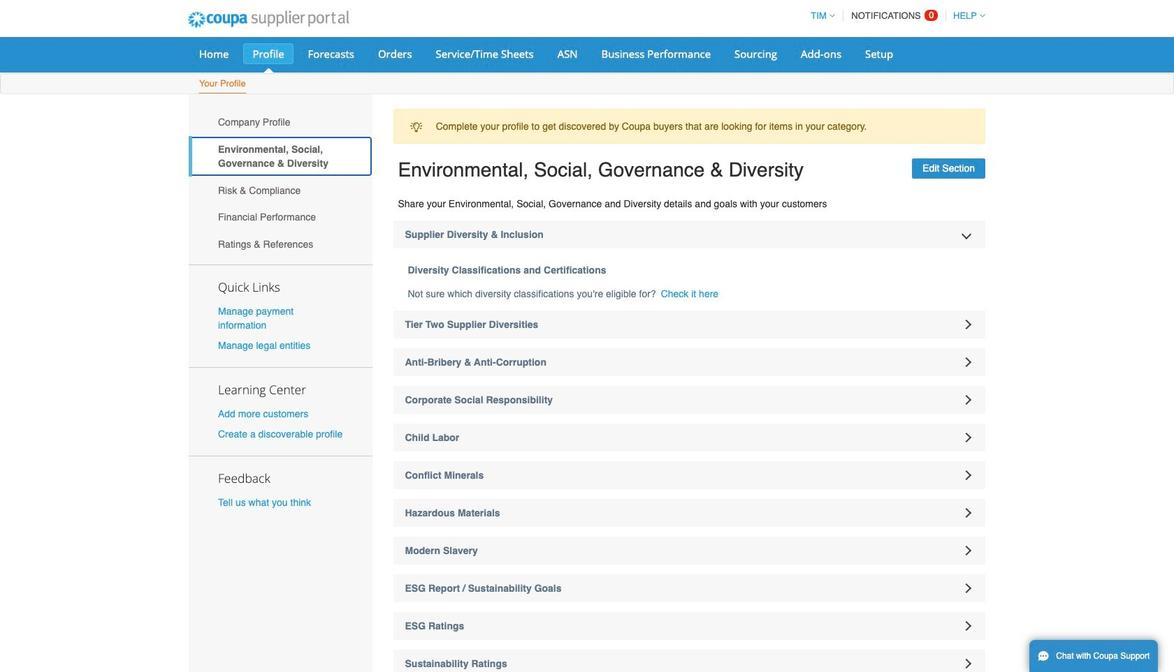 Task type: locate. For each thing, give the bounding box(es) containing it.
10 heading from the top
[[393, 613, 985, 641]]

alert
[[393, 109, 985, 144]]

1 heading from the top
[[393, 221, 985, 249]]

heading
[[393, 221, 985, 249], [393, 311, 985, 339], [393, 349, 985, 377], [393, 386, 985, 414], [393, 424, 985, 452], [393, 462, 985, 490], [393, 500, 985, 528], [393, 537, 985, 565], [393, 575, 985, 603], [393, 613, 985, 641], [393, 651, 985, 673]]

11 heading from the top
[[393, 651, 985, 673]]

coupa supplier portal image
[[178, 2, 358, 37]]

8 heading from the top
[[393, 537, 985, 565]]

navigation
[[805, 2, 985, 29]]

4 heading from the top
[[393, 386, 985, 414]]



Task type: vqa. For each thing, say whether or not it's contained in the screenshot.
tab list
no



Task type: describe. For each thing, give the bounding box(es) containing it.
5 heading from the top
[[393, 424, 985, 452]]

7 heading from the top
[[393, 500, 985, 528]]

3 heading from the top
[[393, 349, 985, 377]]

9 heading from the top
[[393, 575, 985, 603]]

6 heading from the top
[[393, 462, 985, 490]]

2 heading from the top
[[393, 311, 985, 339]]



